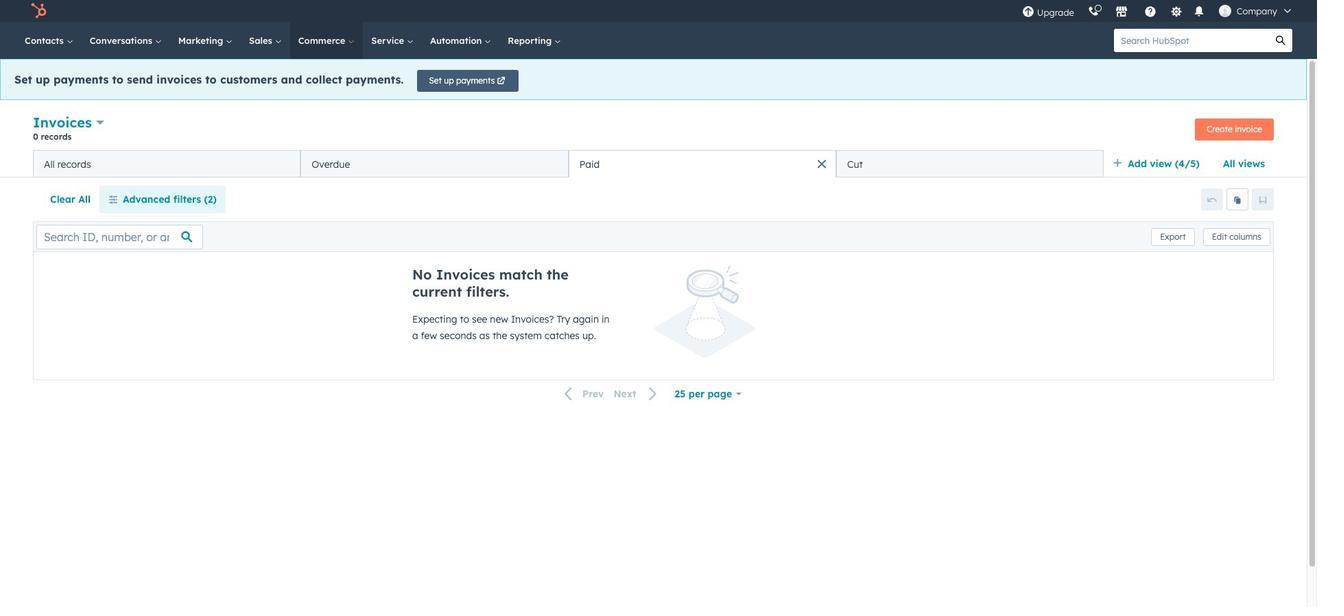 Task type: describe. For each thing, give the bounding box(es) containing it.
Search ID, number, or amount billed search field
[[36, 225, 203, 249]]

pagination navigation
[[556, 385, 666, 404]]



Task type: vqa. For each thing, say whether or not it's contained in the screenshot.
Search HubSpot SEARCH BOX
yes



Task type: locate. For each thing, give the bounding box(es) containing it.
jacob simon image
[[1219, 5, 1231, 17]]

banner
[[33, 113, 1274, 150]]

marketplaces image
[[1115, 6, 1128, 19]]

menu
[[1015, 0, 1301, 22]]

Search HubSpot search field
[[1114, 29, 1269, 52]]



